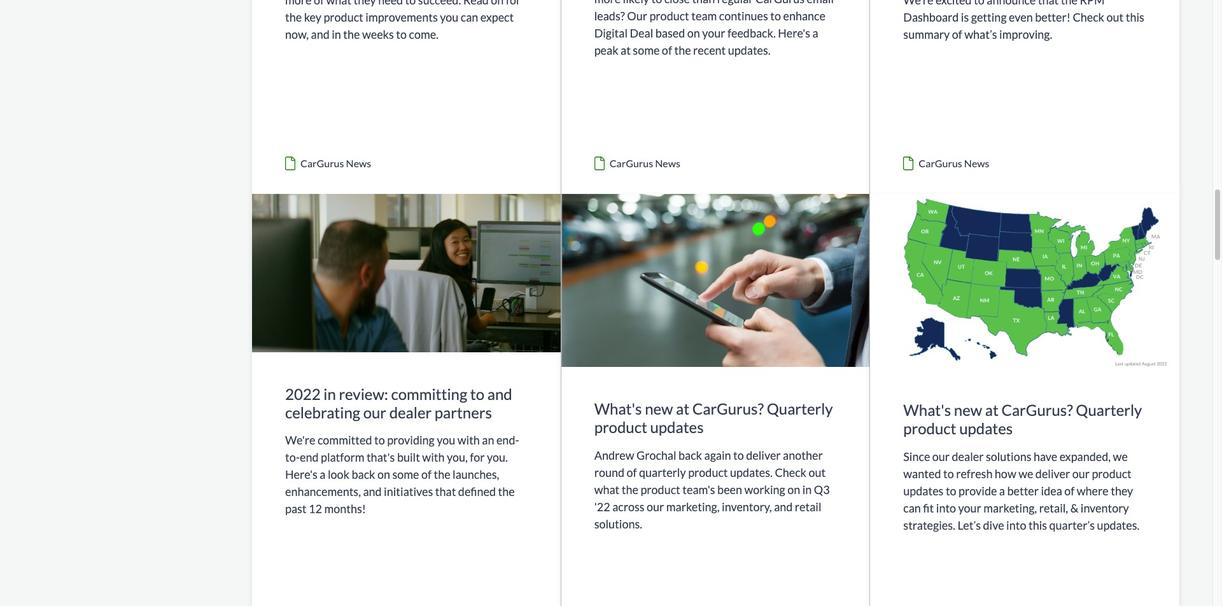 Task type: locate. For each thing, give the bounding box(es) containing it.
and inside '2022 in review: committing to and celebrating our dealer partners'
[[488, 385, 513, 404]]

0 horizontal spatial back
[[352, 468, 375, 482]]

we up better in the right of the page
[[1019, 467, 1034, 481]]

1 horizontal spatial marketing,
[[984, 502, 1038, 516]]

cargurus news for 2nd cargurus news link from the right
[[301, 157, 371, 169]]

we're committed to providing you with an end- to-end platform that's built with you, for you. here's a look back on some of the launches, enhancements, and initiatives that defined the past 12 months!
[[285, 434, 520, 517]]

what's new at cargurus? quarterly product updates for again
[[595, 400, 834, 437]]

2 vertical spatial and
[[775, 501, 793, 515]]

of inside andrew grochal back again to deliver another round of quarterly product updates. check out what the product team's been working on in q3 '22 across our marketing, inventory, and retail solutions.
[[627, 466, 637, 480]]

product up team's
[[689, 466, 728, 480]]

on
[[378, 468, 390, 482], [788, 483, 801, 497]]

cargurus
[[301, 157, 344, 169], [610, 157, 654, 169], [919, 157, 963, 169]]

with up for
[[458, 434, 480, 448]]

0 horizontal spatial and
[[363, 486, 382, 500]]

in
[[324, 385, 336, 404], [803, 483, 812, 497]]

3 image to illustrate article content image from the left
[[871, 194, 1180, 369]]

out for rpm
[[1107, 10, 1124, 24]]

1 vertical spatial deliver
[[1036, 467, 1071, 481]]

1 horizontal spatial a
[[1000, 485, 1006, 499]]

back
[[679, 449, 703, 463], [352, 468, 375, 482]]

0 horizontal spatial cargurus news
[[301, 157, 371, 169]]

of
[[953, 27, 963, 41], [627, 466, 637, 480], [422, 468, 432, 482], [1065, 485, 1075, 499]]

0 vertical spatial updates.
[[731, 466, 773, 480]]

check for another
[[775, 466, 807, 480]]

that up better!
[[1039, 0, 1059, 7]]

refresh
[[957, 467, 993, 481]]

0 horizontal spatial quarterly
[[767, 400, 834, 419]]

to right again
[[734, 449, 744, 463]]

product
[[595, 419, 648, 437], [904, 420, 957, 438], [689, 466, 728, 480], [1093, 467, 1132, 481], [641, 483, 681, 497]]

news
[[346, 157, 371, 169], [656, 157, 681, 169], [965, 157, 990, 169]]

what's up "andrew"
[[595, 400, 642, 419]]

and inside andrew grochal back again to deliver another round of quarterly product updates. check out what the product team's been working on in q3 '22 across our marketing, inventory, and retail solutions.
[[775, 501, 793, 515]]

2 cargurus news link from the left
[[562, 0, 870, 194]]

how
[[995, 467, 1017, 481]]

2 horizontal spatial and
[[775, 501, 793, 515]]

at for dealer
[[986, 401, 999, 420]]

1 image to illustrate article content image from the left
[[252, 194, 561, 353]]

2 horizontal spatial image to illustrate article content image
[[871, 194, 1180, 369]]

0 horizontal spatial we
[[1019, 467, 1034, 481]]

this
[[1127, 10, 1145, 24], [1029, 519, 1048, 533]]

cargurus? for to
[[693, 400, 764, 419]]

1 horizontal spatial this
[[1127, 10, 1145, 24]]

check inside andrew grochal back again to deliver another round of quarterly product updates. check out what the product team's been working on in q3 '22 across our marketing, inventory, and retail solutions.
[[775, 466, 807, 480]]

0 vertical spatial dealer
[[390, 403, 432, 422]]

to up the 'an'
[[471, 385, 485, 404]]

1 horizontal spatial at
[[986, 401, 999, 420]]

new for dealer
[[955, 401, 983, 420]]

0 horizontal spatial what's
[[595, 400, 642, 419]]

andrew
[[595, 449, 635, 463]]

0 vertical spatial deliver
[[747, 449, 781, 463]]

2 horizontal spatial news
[[965, 157, 990, 169]]

at
[[676, 400, 690, 419], [986, 401, 999, 420]]

what
[[595, 483, 620, 497]]

the inside andrew grochal back again to deliver another round of quarterly product updates. check out what the product team's been working on in q3 '22 across our marketing, inventory, and retail solutions.
[[622, 483, 639, 497]]

is
[[962, 10, 970, 24]]

idea
[[1042, 485, 1063, 499]]

1 horizontal spatial cargurus news link
[[562, 0, 870, 194]]

1 horizontal spatial cargurus news
[[610, 157, 681, 169]]

1 vertical spatial out
[[809, 466, 826, 480]]

0 vertical spatial into
[[937, 502, 957, 516]]

into
[[937, 502, 957, 516], [1007, 519, 1027, 533]]

of right "some"
[[422, 468, 432, 482]]

2 horizontal spatial cargurus
[[919, 157, 963, 169]]

solutions
[[987, 450, 1032, 464]]

and inside we're committed to providing you with an end- to-end platform that's built with you, for you. here's a look back on some of the launches, enhancements, and initiatives that defined the past 12 months!
[[363, 486, 382, 500]]

check down another
[[775, 466, 807, 480]]

1 vertical spatial that
[[436, 486, 456, 500]]

quarterly up expanded, at the bottom of page
[[1077, 401, 1143, 420]]

1 vertical spatial in
[[803, 483, 812, 497]]

0 vertical spatial out
[[1107, 10, 1124, 24]]

of right round
[[627, 466, 637, 480]]

product up they
[[1093, 467, 1132, 481]]

updates.
[[731, 466, 773, 480], [1098, 519, 1140, 533]]

1 horizontal spatial on
[[788, 483, 801, 497]]

what's new at cargurus? quarterly product updates
[[595, 400, 834, 437], [904, 401, 1143, 438]]

been
[[718, 483, 743, 497]]

1 vertical spatial dealer
[[953, 450, 984, 464]]

and up months!
[[363, 486, 382, 500]]

check down 'rpm'
[[1073, 10, 1105, 24]]

0 vertical spatial check
[[1073, 10, 1105, 24]]

that left the defined
[[436, 486, 456, 500]]

1 vertical spatial this
[[1029, 519, 1048, 533]]

cargurus? up have on the right of the page
[[1002, 401, 1074, 420]]

0 horizontal spatial updates.
[[731, 466, 773, 480]]

what's new at cargurus? quarterly product updates up solutions
[[904, 401, 1143, 438]]

product inside since our dealer solutions have expanded, we wanted to refresh how we deliver our product updates to provide a better idea of where they can fit into your marketing, retail, & inventory strategies. let's dive into this quarter's updates.
[[1093, 467, 1132, 481]]

defined
[[458, 486, 496, 500]]

2022
[[285, 385, 321, 404]]

1 vertical spatial back
[[352, 468, 375, 482]]

3 cargurus from the left
[[919, 157, 963, 169]]

q3
[[815, 483, 830, 497]]

0 horizontal spatial out
[[809, 466, 826, 480]]

0 vertical spatial this
[[1127, 10, 1145, 24]]

in left the "q3" at the right of page
[[803, 483, 812, 497]]

round
[[595, 466, 625, 480]]

1 horizontal spatial cargurus
[[610, 157, 654, 169]]

0 horizontal spatial that
[[436, 486, 456, 500]]

since our dealer solutions have expanded, we wanted to refresh how we deliver our product updates to provide a better idea of where they can fit into your marketing, retail, & inventory strategies. let's dive into this quarter's updates.
[[904, 450, 1140, 533]]

to inside andrew grochal back again to deliver another round of quarterly product updates. check out what the product team's been working on in q3 '22 across our marketing, inventory, and retail solutions.
[[734, 449, 744, 463]]

0 horizontal spatial at
[[676, 400, 690, 419]]

enhancements,
[[285, 486, 361, 500]]

updates up grochal
[[651, 419, 704, 437]]

0 vertical spatial in
[[324, 385, 336, 404]]

0 horizontal spatial new
[[645, 400, 674, 419]]

quarterly for another
[[767, 400, 834, 419]]

1 horizontal spatial new
[[955, 401, 983, 420]]

the up better!
[[1062, 0, 1078, 7]]

to up getting
[[975, 0, 985, 7]]

news for 2nd cargurus news link from the right
[[346, 157, 371, 169]]

cargurus? up again
[[693, 400, 764, 419]]

committing
[[391, 385, 468, 404]]

past
[[285, 503, 307, 517]]

1 horizontal spatial that
[[1039, 0, 1059, 7]]

updates. down inventory
[[1098, 519, 1140, 533]]

that
[[1039, 0, 1059, 7], [436, 486, 456, 500]]

2 cargurus news from the left
[[610, 157, 681, 169]]

celebrating
[[285, 403, 361, 422]]

the
[[1062, 0, 1078, 7], [434, 468, 451, 482], [622, 483, 639, 497], [498, 486, 515, 500]]

our right across
[[647, 501, 665, 515]]

our up committed
[[363, 403, 387, 422]]

1 horizontal spatial into
[[1007, 519, 1027, 533]]

dealer
[[390, 403, 432, 422], [953, 450, 984, 464]]

updates. up working
[[731, 466, 773, 480]]

quarterly up another
[[767, 400, 834, 419]]

end-
[[497, 434, 520, 448]]

and left retail
[[775, 501, 793, 515]]

product down quarterly
[[641, 483, 681, 497]]

marketing, down better in the right of the page
[[984, 502, 1038, 516]]

0 vertical spatial that
[[1039, 0, 1059, 7]]

1 vertical spatial and
[[363, 486, 382, 500]]

1 vertical spatial check
[[775, 466, 807, 480]]

announce
[[987, 0, 1036, 7]]

out inside andrew grochal back again to deliver another round of quarterly product updates. check out what the product team's been working on in q3 '22 across our marketing, inventory, and retail solutions.
[[809, 466, 826, 480]]

product up "andrew"
[[595, 419, 648, 437]]

on down that's
[[378, 468, 390, 482]]

updates. inside andrew grochal back again to deliver another round of quarterly product updates. check out what the product team's been working on in q3 '22 across our marketing, inventory, and retail solutions.
[[731, 466, 773, 480]]

dealer inside since our dealer solutions have expanded, we wanted to refresh how we deliver our product updates to provide a better idea of where they can fit into your marketing, retail, & inventory strategies. let's dive into this quarter's updates.
[[953, 450, 984, 464]]

to
[[975, 0, 985, 7], [471, 385, 485, 404], [374, 434, 385, 448], [734, 449, 744, 463], [944, 467, 955, 481], [946, 485, 957, 499]]

of inside we're excited to announce that the rpm dashboard is getting even better! check out this summary of what's improving.
[[953, 27, 963, 41]]

1 horizontal spatial updates
[[904, 485, 944, 499]]

1 news from the left
[[346, 157, 371, 169]]

1 horizontal spatial we
[[1114, 450, 1129, 464]]

1 horizontal spatial what's
[[904, 401, 952, 420]]

updates
[[651, 419, 704, 437], [960, 420, 1014, 438], [904, 485, 944, 499]]

the right the defined
[[498, 486, 515, 500]]

what's new at cargurus? quarterly product updates up again
[[595, 400, 834, 437]]

rpm
[[1080, 0, 1105, 7]]

0 horizontal spatial what's new at cargurus? quarterly product updates
[[595, 400, 834, 437]]

0 horizontal spatial updates
[[651, 419, 704, 437]]

excited
[[936, 0, 972, 7]]

back inside we're committed to providing you with an end- to-end platform that's built with you, for you. here's a look back on some of the launches, enhancements, and initiatives that defined the past 12 months!
[[352, 468, 375, 482]]

we up they
[[1114, 450, 1129, 464]]

1 horizontal spatial with
[[458, 434, 480, 448]]

back down that's
[[352, 468, 375, 482]]

end
[[300, 451, 319, 465]]

cargurus?
[[693, 400, 764, 419], [1002, 401, 1074, 420]]

1 horizontal spatial in
[[803, 483, 812, 497]]

built
[[397, 451, 420, 465]]

into right dive
[[1007, 519, 1027, 533]]

marketing,
[[667, 501, 720, 515], [984, 502, 1038, 516]]

dealer up providing
[[390, 403, 432, 422]]

out
[[1107, 10, 1124, 24], [809, 466, 826, 480]]

fit
[[924, 502, 935, 516]]

0 horizontal spatial this
[[1029, 519, 1048, 533]]

our inside andrew grochal back again to deliver another round of quarterly product updates. check out what the product team's been working on in q3 '22 across our marketing, inventory, and retail solutions.
[[647, 501, 665, 515]]

updates up solutions
[[960, 420, 1014, 438]]

image to illustrate article content image
[[252, 194, 561, 353], [562, 194, 870, 368], [871, 194, 1180, 369]]

0 horizontal spatial deliver
[[747, 449, 781, 463]]

out right better!
[[1107, 10, 1124, 24]]

1 horizontal spatial what's new at cargurus? quarterly product updates
[[904, 401, 1143, 438]]

dealer up refresh
[[953, 450, 984, 464]]

a inside we're committed to providing you with an end- to-end platform that's built with you, for you. here's a look back on some of the launches, enhancements, and initiatives that defined the past 12 months!
[[320, 468, 326, 482]]

better!
[[1036, 10, 1071, 24]]

0 horizontal spatial news
[[346, 157, 371, 169]]

and
[[488, 385, 513, 404], [363, 486, 382, 500], [775, 501, 793, 515]]

deliver
[[747, 449, 781, 463], [1036, 467, 1071, 481]]

1 horizontal spatial dealer
[[953, 450, 984, 464]]

we're
[[285, 434, 316, 448]]

2 horizontal spatial updates
[[960, 420, 1014, 438]]

marketing, down team's
[[667, 501, 720, 515]]

in right 2022
[[324, 385, 336, 404]]

1 horizontal spatial news
[[656, 157, 681, 169]]

1 vertical spatial we
[[1019, 467, 1034, 481]]

updates for dealer
[[960, 420, 1014, 438]]

another
[[783, 449, 823, 463]]

2 horizontal spatial cargurus news
[[919, 157, 990, 169]]

into right fit
[[937, 502, 957, 516]]

a down how
[[1000, 485, 1006, 499]]

1 horizontal spatial deliver
[[1036, 467, 1071, 481]]

to left provide
[[946, 485, 957, 499]]

1 vertical spatial a
[[1000, 485, 1006, 499]]

0 horizontal spatial cargurus
[[301, 157, 344, 169]]

of up &
[[1065, 485, 1075, 499]]

0 horizontal spatial cargurus?
[[693, 400, 764, 419]]

0 vertical spatial and
[[488, 385, 513, 404]]

1 horizontal spatial check
[[1073, 10, 1105, 24]]

1 horizontal spatial out
[[1107, 10, 1124, 24]]

out for another
[[809, 466, 826, 480]]

to up that's
[[374, 434, 385, 448]]

for
[[470, 451, 485, 465]]

1 horizontal spatial cargurus?
[[1002, 401, 1074, 420]]

what's for andrew
[[595, 400, 642, 419]]

1 horizontal spatial and
[[488, 385, 513, 404]]

on up retail
[[788, 483, 801, 497]]

the up across
[[622, 483, 639, 497]]

dashboard
[[904, 10, 959, 24]]

that inside we're committed to providing you with an end- to-end platform that's built with you, for you. here's a look back on some of the launches, enhancements, and initiatives that defined the past 12 months!
[[436, 486, 456, 500]]

cargurus news link
[[252, 0, 561, 194], [562, 0, 870, 194]]

0 horizontal spatial cargurus news link
[[252, 0, 561, 194]]

1 horizontal spatial back
[[679, 449, 703, 463]]

a inside since our dealer solutions have expanded, we wanted to refresh how we deliver our product updates to provide a better idea of where they can fit into your marketing, retail, & inventory strategies. let's dive into this quarter's updates.
[[1000, 485, 1006, 499]]

deliver up idea
[[1036, 467, 1071, 481]]

cargurus? for have
[[1002, 401, 1074, 420]]

1 vertical spatial updates.
[[1098, 519, 1140, 533]]

1 vertical spatial on
[[788, 483, 801, 497]]

0 horizontal spatial with
[[423, 451, 445, 465]]

and up end-
[[488, 385, 513, 404]]

better
[[1008, 485, 1039, 499]]

0 vertical spatial on
[[378, 468, 390, 482]]

at up solutions
[[986, 401, 999, 420]]

0 horizontal spatial in
[[324, 385, 336, 404]]

to inside we're committed to providing you with an end- to-end platform that's built with you, for you. here's a look back on some of the launches, enhancements, and initiatives that defined the past 12 months!
[[374, 434, 385, 448]]

2 image to illustrate article content image from the left
[[562, 194, 870, 368]]

deliver up working
[[747, 449, 781, 463]]

check
[[1073, 10, 1105, 24], [775, 466, 807, 480]]

0 horizontal spatial on
[[378, 468, 390, 482]]

the inside we're excited to announce that the rpm dashboard is getting even better! check out this summary of what's improving.
[[1062, 0, 1078, 7]]

a for updates
[[1000, 485, 1006, 499]]

1 horizontal spatial quarterly
[[1077, 401, 1143, 420]]

to inside '2022 in review: committing to and celebrating our dealer partners'
[[471, 385, 485, 404]]

back left again
[[679, 449, 703, 463]]

updates down wanted
[[904, 485, 944, 499]]

cargurus news
[[301, 157, 371, 169], [610, 157, 681, 169], [919, 157, 990, 169]]

1 cargurus news from the left
[[301, 157, 371, 169]]

we
[[1114, 450, 1129, 464], [1019, 467, 1034, 481]]

at up grochal
[[676, 400, 690, 419]]

a left look
[[320, 468, 326, 482]]

of down is
[[953, 27, 963, 41]]

0 vertical spatial back
[[679, 449, 703, 463]]

check inside we're excited to announce that the rpm dashboard is getting even better! check out this summary of what's improving.
[[1073, 10, 1105, 24]]

1 horizontal spatial updates.
[[1098, 519, 1140, 533]]

new for back
[[645, 400, 674, 419]]

where
[[1078, 485, 1109, 499]]

what's up "since" on the bottom of page
[[904, 401, 952, 420]]

0 horizontal spatial check
[[775, 466, 807, 480]]

you
[[437, 434, 456, 448]]

1 horizontal spatial image to illustrate article content image
[[562, 194, 870, 368]]

the down the you, at left
[[434, 468, 451, 482]]

our
[[363, 403, 387, 422], [933, 450, 950, 464], [1073, 467, 1090, 481], [647, 501, 665, 515]]

this inside we're excited to announce that the rpm dashboard is getting even better! check out this summary of what's improving.
[[1127, 10, 1145, 24]]

partners
[[435, 403, 492, 422]]

0 horizontal spatial image to illustrate article content image
[[252, 194, 561, 353]]

0 horizontal spatial dealer
[[390, 403, 432, 422]]

what's
[[965, 27, 998, 41]]

quarterly
[[639, 466, 686, 480]]

out inside we're excited to announce that the rpm dashboard is getting even better! check out this summary of what's improving.
[[1107, 10, 1124, 24]]

0 horizontal spatial a
[[320, 468, 326, 482]]

0 horizontal spatial into
[[937, 502, 957, 516]]

0 vertical spatial with
[[458, 434, 480, 448]]

2 news from the left
[[656, 157, 681, 169]]

out up the "q3" at the right of page
[[809, 466, 826, 480]]

0 vertical spatial a
[[320, 468, 326, 482]]

team's
[[683, 483, 716, 497]]

dive
[[984, 519, 1005, 533]]

0 horizontal spatial marketing,
[[667, 501, 720, 515]]

with down the you
[[423, 451, 445, 465]]

that inside we're excited to announce that the rpm dashboard is getting even better! check out this summary of what's improving.
[[1039, 0, 1059, 7]]



Task type: describe. For each thing, give the bounding box(es) containing it.
'22
[[595, 501, 611, 515]]

inventory,
[[722, 501, 772, 515]]

news for first cargurus news link from right
[[656, 157, 681, 169]]

&
[[1071, 502, 1079, 516]]

review:
[[339, 385, 388, 404]]

updates. inside since our dealer solutions have expanded, we wanted to refresh how we deliver our product updates to provide a better idea of where they can fit into your marketing, retail, & inventory strategies. let's dive into this quarter's updates.
[[1098, 519, 1140, 533]]

expanded,
[[1060, 450, 1112, 464]]

here's
[[285, 468, 318, 482]]

2 cargurus from the left
[[610, 157, 654, 169]]

look
[[328, 468, 350, 482]]

to left refresh
[[944, 467, 955, 481]]

12
[[309, 503, 322, 517]]

retail,
[[1040, 502, 1069, 516]]

image to illustrate article content image for providing
[[252, 194, 561, 353]]

back inside andrew grochal back again to deliver another round of quarterly product updates. check out what the product team's been working on in q3 '22 across our marketing, inventory, and retail solutions.
[[679, 449, 703, 463]]

of inside since our dealer solutions have expanded, we wanted to refresh how we deliver our product updates to provide a better idea of where they can fit into your marketing, retail, & inventory strategies. let's dive into this quarter's updates.
[[1065, 485, 1075, 499]]

getting
[[972, 10, 1007, 24]]

on inside we're committed to providing you with an end- to-end platform that's built with you, for you. here's a look back on some of the launches, enhancements, and initiatives that defined the past 12 months!
[[378, 468, 390, 482]]

summary
[[904, 27, 950, 41]]

initiatives
[[384, 486, 433, 500]]

2022 in review: committing to and celebrating our dealer partners
[[285, 385, 513, 422]]

marketing, inside since our dealer solutions have expanded, we wanted to refresh how we deliver our product updates to provide a better idea of where they can fit into your marketing, retail, & inventory strategies. let's dive into this quarter's updates.
[[984, 502, 1038, 516]]

1 vertical spatial into
[[1007, 519, 1027, 533]]

our inside '2022 in review: committing to and celebrating our dealer partners'
[[363, 403, 387, 422]]

you.
[[487, 451, 508, 465]]

this inside since our dealer solutions have expanded, we wanted to refresh how we deliver our product updates to provide a better idea of where they can fit into your marketing, retail, & inventory strategies. let's dive into this quarter's updates.
[[1029, 519, 1048, 533]]

solutions.
[[595, 518, 643, 532]]

improving.
[[1000, 27, 1053, 41]]

3 cargurus news from the left
[[919, 157, 990, 169]]

1 vertical spatial with
[[423, 451, 445, 465]]

cargurus news for first cargurus news link from right
[[610, 157, 681, 169]]

quarter's
[[1050, 519, 1096, 533]]

andrew grochal back again to deliver another round of quarterly product updates. check out what the product team's been working on in q3 '22 across our marketing, inventory, and retail solutions.
[[595, 449, 830, 532]]

an
[[482, 434, 495, 448]]

of inside we're committed to providing you with an end- to-end platform that's built with you, for you. here's a look back on some of the launches, enhancements, and initiatives that defined the past 12 months!
[[422, 468, 432, 482]]

have
[[1034, 450, 1058, 464]]

deliver inside since our dealer solutions have expanded, we wanted to refresh how we deliver our product updates to provide a better idea of where they can fit into your marketing, retail, & inventory strategies. let's dive into this quarter's updates.
[[1036, 467, 1071, 481]]

let's
[[958, 519, 982, 533]]

at for back
[[676, 400, 690, 419]]

0 vertical spatial we
[[1114, 450, 1129, 464]]

image to illustrate article content image for solutions
[[871, 194, 1180, 369]]

1 cargurus from the left
[[301, 157, 344, 169]]

on inside andrew grochal back again to deliver another round of quarterly product updates. check out what the product team's been working on in q3 '22 across our marketing, inventory, and retail solutions.
[[788, 483, 801, 497]]

that's
[[367, 451, 395, 465]]

we're
[[904, 0, 934, 7]]

in inside '2022 in review: committing to and celebrating our dealer partners'
[[324, 385, 336, 404]]

check for rpm
[[1073, 10, 1105, 24]]

what's for since
[[904, 401, 952, 420]]

launches,
[[453, 468, 500, 482]]

our right "since" on the bottom of page
[[933, 450, 950, 464]]

they
[[1112, 485, 1134, 499]]

to inside we're excited to announce that the rpm dashboard is getting even better! check out this summary of what's improving.
[[975, 0, 985, 7]]

providing
[[387, 434, 435, 448]]

some
[[393, 468, 419, 482]]

you,
[[447, 451, 468, 465]]

image to illustrate article content image for again
[[562, 194, 870, 368]]

product up "since" on the bottom of page
[[904, 420, 957, 438]]

strategies.
[[904, 519, 956, 533]]

wanted
[[904, 467, 942, 481]]

in inside andrew grochal back again to deliver another round of quarterly product updates. check out what the product team's been working on in q3 '22 across our marketing, inventory, and retail solutions.
[[803, 483, 812, 497]]

again
[[705, 449, 732, 463]]

provide
[[959, 485, 998, 499]]

3 news from the left
[[965, 157, 990, 169]]

marketing, inside andrew grochal back again to deliver another round of quarterly product updates. check out what the product team's been working on in q3 '22 across our marketing, inventory, and retail solutions.
[[667, 501, 720, 515]]

retail
[[795, 501, 822, 515]]

since
[[904, 450, 931, 464]]

a for celebrating
[[320, 468, 326, 482]]

updates inside since our dealer solutions have expanded, we wanted to refresh how we deliver our product updates to provide a better idea of where they can fit into your marketing, retail, & inventory strategies. let's dive into this quarter's updates.
[[904, 485, 944, 499]]

1 cargurus news link from the left
[[252, 0, 561, 194]]

deliver inside andrew grochal back again to deliver another round of quarterly product updates. check out what the product team's been working on in q3 '22 across our marketing, inventory, and retail solutions.
[[747, 449, 781, 463]]

we're excited to announce that the rpm dashboard is getting even better! check out this summary of what's improving.
[[904, 0, 1145, 41]]

even
[[1010, 10, 1034, 24]]

updates for back
[[651, 419, 704, 437]]

quarterly for we
[[1077, 401, 1143, 420]]

working
[[745, 483, 786, 497]]

platform
[[321, 451, 365, 465]]

dealer inside '2022 in review: committing to and celebrating our dealer partners'
[[390, 403, 432, 422]]

your
[[959, 502, 982, 516]]

inventory
[[1081, 502, 1130, 516]]

grochal
[[637, 449, 677, 463]]

across
[[613, 501, 645, 515]]

can
[[904, 502, 922, 516]]

months!
[[324, 503, 366, 517]]

what's new at cargurus? quarterly product updates for solutions
[[904, 401, 1143, 438]]

our down expanded, at the bottom of page
[[1073, 467, 1090, 481]]

committed
[[318, 434, 372, 448]]

to-
[[285, 451, 300, 465]]



Task type: vqa. For each thing, say whether or not it's contained in the screenshot.
the top the be
no



